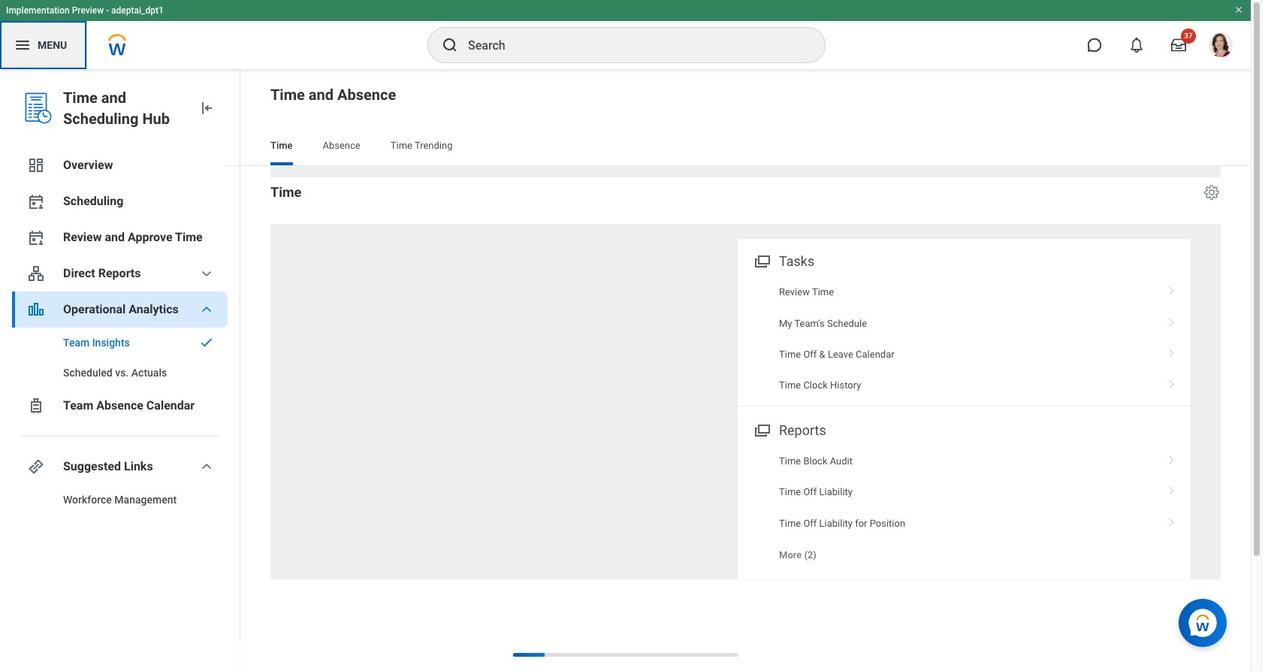 Task type: vqa. For each thing, say whether or not it's contained in the screenshot.
JOB icon
no



Task type: locate. For each thing, give the bounding box(es) containing it.
search image
[[441, 36, 459, 54]]

time block audit link
[[738, 446, 1191, 477]]

0 vertical spatial review
[[63, 230, 102, 244]]

1 horizontal spatial review
[[780, 286, 810, 298]]

chevron down small image inside operational analytics 'dropdown button'
[[198, 301, 216, 319]]

suggested
[[63, 459, 121, 474]]

1 team from the top
[[63, 337, 90, 349]]

time trending
[[391, 140, 453, 151]]

time off & leave calendar
[[780, 349, 895, 360]]

2 vertical spatial chevron right image
[[1163, 343, 1182, 359]]

0 vertical spatial chevron right image
[[1163, 281, 1182, 296]]

chevron right image for time block audit
[[1163, 450, 1182, 465]]

tab list
[[256, 129, 1237, 165]]

off
[[804, 349, 817, 360], [804, 487, 817, 498], [804, 518, 817, 529]]

1 vertical spatial calendar
[[146, 398, 195, 413]]

calendar
[[856, 349, 895, 360], [146, 398, 195, 413]]

menu banner
[[0, 0, 1252, 69]]

chevron right image inside time block audit link
[[1163, 450, 1182, 465]]

workforce management link
[[12, 485, 228, 515]]

calendar user solid image down the dashboard "image"
[[27, 192, 45, 210]]

chevron right image inside time off liability link
[[1163, 481, 1182, 496]]

review and approve time
[[63, 230, 203, 244]]

1 list from the top
[[738, 277, 1191, 401]]

review down tasks
[[780, 286, 810, 298]]

chevron right image for time off liability
[[1163, 481, 1182, 496]]

time off liability for position link
[[738, 508, 1191, 539]]

menu group image
[[752, 250, 772, 271], [752, 419, 772, 440]]

3 chevron right image from the top
[[1163, 481, 1182, 496]]

implementation preview -   adeptai_dpt1
[[6, 5, 164, 16]]

team
[[63, 337, 90, 349], [63, 398, 93, 413]]

1 vertical spatial reports
[[780, 422, 827, 438]]

chevron right image
[[1163, 281, 1182, 296], [1163, 312, 1182, 327], [1163, 343, 1182, 359]]

time off liability link
[[738, 477, 1191, 508]]

-
[[106, 5, 109, 16]]

2 scheduling from the top
[[63, 194, 124, 208]]

operational analytics element
[[12, 328, 228, 388]]

4 chevron right image from the top
[[1163, 512, 1182, 527]]

&
[[820, 349, 826, 360]]

liability left for
[[820, 518, 853, 529]]

chevron right image for &
[[1163, 343, 1182, 359]]

calendar user solid image up view team icon
[[27, 229, 45, 247]]

37
[[1185, 32, 1194, 40]]

team absence calendar
[[63, 398, 195, 413]]

reports
[[98, 266, 141, 280], [780, 422, 827, 438]]

chevron right image inside time clock history link
[[1163, 375, 1182, 390]]

team absence calendar link
[[12, 388, 228, 424]]

review time link
[[738, 277, 1191, 308]]

my team's schedule
[[780, 318, 868, 329]]

time and absence
[[271, 86, 396, 104]]

team down scheduled
[[63, 398, 93, 413]]

more (2) button
[[780, 548, 817, 562]]

0 vertical spatial scheduling
[[63, 110, 139, 128]]

chevron right image
[[1163, 375, 1182, 390], [1163, 450, 1182, 465], [1163, 481, 1182, 496], [1163, 512, 1182, 527]]

suggested links
[[63, 459, 153, 474]]

dashboard image
[[27, 156, 45, 174]]

team inside operational analytics element
[[63, 337, 90, 349]]

3 chevron right image from the top
[[1163, 343, 1182, 359]]

direct reports button
[[12, 256, 228, 292]]

2 menu group image from the top
[[752, 419, 772, 440]]

list containing review time
[[738, 277, 1191, 401]]

1 scheduling from the top
[[63, 110, 139, 128]]

3 off from the top
[[804, 518, 817, 529]]

and inside time and scheduling hub
[[101, 89, 126, 107]]

2 chevron right image from the top
[[1163, 312, 1182, 327]]

0 vertical spatial calendar
[[856, 349, 895, 360]]

3 chevron down small image from the top
[[198, 458, 216, 476]]

notifications large image
[[1130, 38, 1145, 53]]

management
[[115, 494, 177, 506]]

reports down review and approve time link
[[98, 266, 141, 280]]

2 vertical spatial absence
[[96, 398, 143, 413]]

scheduled
[[63, 367, 113, 379]]

2 vertical spatial chevron down small image
[[198, 458, 216, 476]]

2 vertical spatial off
[[804, 518, 817, 529]]

2 chevron right image from the top
[[1163, 450, 1182, 465]]

time
[[271, 86, 305, 104], [63, 89, 98, 107], [271, 140, 293, 151], [391, 140, 413, 151], [271, 184, 302, 200], [175, 230, 203, 244], [813, 286, 834, 298], [780, 349, 801, 360], [780, 380, 801, 391], [780, 455, 801, 467], [780, 487, 801, 498], [780, 518, 801, 529]]

audit
[[830, 455, 853, 467]]

my
[[780, 318, 793, 329]]

calendar user solid image inside scheduling link
[[27, 192, 45, 210]]

inbox large image
[[1172, 38, 1187, 53]]

1 vertical spatial chevron down small image
[[198, 301, 216, 319]]

1 vertical spatial absence
[[323, 140, 361, 151]]

liability
[[820, 487, 853, 498], [820, 518, 853, 529]]

vs.
[[115, 367, 129, 379]]

1 liability from the top
[[820, 487, 853, 498]]

0 vertical spatial off
[[804, 349, 817, 360]]

list containing time block audit
[[738, 446, 1191, 571]]

list for tasks
[[738, 277, 1191, 401]]

chevron right image inside time off liability for position link
[[1163, 512, 1182, 527]]

absence up time trending
[[337, 86, 396, 104]]

0 vertical spatial reports
[[98, 266, 141, 280]]

liability down audit at the right bottom
[[820, 487, 853, 498]]

1 vertical spatial liability
[[820, 518, 853, 529]]

1 off from the top
[[804, 349, 817, 360]]

tasks
[[780, 253, 815, 269]]

2 liability from the top
[[820, 518, 853, 529]]

review
[[63, 230, 102, 244], [780, 286, 810, 298]]

scheduling down overview
[[63, 194, 124, 208]]

reports inside dropdown button
[[98, 266, 141, 280]]

absence down time and absence at the top left of page
[[323, 140, 361, 151]]

calendar right leave
[[856, 349, 895, 360]]

and for approve
[[105, 230, 125, 244]]

chevron right image inside my team's schedule 'link'
[[1163, 312, 1182, 327]]

absence inside tab list
[[323, 140, 361, 151]]

position
[[870, 518, 906, 529]]

leave
[[828, 349, 854, 360]]

task timeoff image
[[27, 397, 45, 415]]

list
[[738, 277, 1191, 401], [738, 446, 1191, 571]]

chevron down small image for analytics
[[198, 301, 216, 319]]

0 vertical spatial chevron down small image
[[198, 265, 216, 283]]

1 calendar user solid image from the top
[[27, 192, 45, 210]]

overview link
[[12, 147, 228, 183]]

0 horizontal spatial review
[[63, 230, 102, 244]]

approve
[[128, 230, 173, 244]]

1 menu group image from the top
[[752, 250, 772, 271]]

0 vertical spatial calendar user solid image
[[27, 192, 45, 210]]

off down time off liability
[[804, 518, 817, 529]]

absence
[[337, 86, 396, 104], [323, 140, 361, 151], [96, 398, 143, 413]]

0 vertical spatial team
[[63, 337, 90, 349]]

1 vertical spatial list
[[738, 446, 1191, 571]]

0 vertical spatial menu group image
[[752, 250, 772, 271]]

calendar user solid image
[[27, 192, 45, 210], [27, 229, 45, 247]]

1 vertical spatial off
[[804, 487, 817, 498]]

calendar inside time off & leave calendar link
[[856, 349, 895, 360]]

chevron down small image for links
[[198, 458, 216, 476]]

navigation pane region
[[0, 69, 241, 671]]

1 horizontal spatial calendar
[[856, 349, 895, 360]]

1 vertical spatial calendar user solid image
[[27, 229, 45, 247]]

0 horizontal spatial calendar
[[146, 398, 195, 413]]

time block audit
[[780, 455, 853, 467]]

scheduling
[[63, 110, 139, 128], [63, 194, 124, 208]]

0 vertical spatial absence
[[337, 86, 396, 104]]

insights
[[92, 337, 130, 349]]

1 vertical spatial menu group image
[[752, 419, 772, 440]]

chevron down small image inside suggested links dropdown button
[[198, 458, 216, 476]]

1 vertical spatial chevron right image
[[1163, 312, 1182, 327]]

off for tasks
[[804, 349, 817, 360]]

scheduling inside time and scheduling hub
[[63, 110, 139, 128]]

and inside review and approve time link
[[105, 230, 125, 244]]

scheduling up overview
[[63, 110, 139, 128]]

check image
[[198, 335, 216, 350]]

calendar down actuals
[[146, 398, 195, 413]]

reports up block
[[780, 422, 827, 438]]

0 horizontal spatial reports
[[98, 266, 141, 280]]

time off liability for position
[[780, 518, 906, 529]]

review inside navigation pane region
[[63, 230, 102, 244]]

0 vertical spatial liability
[[820, 487, 853, 498]]

chevron right image inside time off & leave calendar link
[[1163, 343, 1182, 359]]

review for review time
[[780, 286, 810, 298]]

1 chevron right image from the top
[[1163, 281, 1182, 296]]

review up direct at the left
[[63, 230, 102, 244]]

time inside time and scheduling hub
[[63, 89, 98, 107]]

menu group image for tasks
[[752, 250, 772, 271]]

off left &
[[804, 349, 817, 360]]

and
[[309, 86, 334, 104], [101, 89, 126, 107], [105, 230, 125, 244]]

calendar user solid image inside review and approve time link
[[27, 229, 45, 247]]

1 vertical spatial team
[[63, 398, 93, 413]]

2 chevron down small image from the top
[[198, 301, 216, 319]]

2 calendar user solid image from the top
[[27, 229, 45, 247]]

1 chevron right image from the top
[[1163, 375, 1182, 390]]

links
[[124, 459, 153, 474]]

0 vertical spatial list
[[738, 277, 1191, 401]]

1 vertical spatial scheduling
[[63, 194, 124, 208]]

2 team from the top
[[63, 398, 93, 413]]

off down block
[[804, 487, 817, 498]]

absence down scheduled vs. actuals link
[[96, 398, 143, 413]]

chevron down small image
[[198, 265, 216, 283], [198, 301, 216, 319], [198, 458, 216, 476]]

1 vertical spatial review
[[780, 286, 810, 298]]

profile logan mcneil image
[[1209, 33, 1234, 60]]

1 chevron down small image from the top
[[198, 265, 216, 283]]

team up scheduled
[[63, 337, 90, 349]]

2 list from the top
[[738, 446, 1191, 571]]

time off liability
[[780, 487, 853, 498]]

and for scheduling
[[101, 89, 126, 107]]



Task type: describe. For each thing, give the bounding box(es) containing it.
team's
[[795, 318, 825, 329]]

actuals
[[131, 367, 167, 379]]

adeptai_dpt1
[[111, 5, 164, 16]]

schedule
[[828, 318, 868, 329]]

workforce management
[[63, 494, 177, 506]]

off for reports
[[804, 518, 817, 529]]

time clock history
[[780, 380, 862, 391]]

justify image
[[14, 36, 32, 54]]

operational analytics button
[[12, 292, 228, 328]]

chevron right image inside review time link
[[1163, 281, 1182, 296]]

1 horizontal spatial reports
[[780, 422, 827, 438]]

chevron right image for time off liability for position
[[1163, 512, 1182, 527]]

more (2)
[[780, 549, 817, 561]]

clock
[[804, 380, 828, 391]]

menu button
[[0, 21, 87, 69]]

time off & leave calendar link
[[738, 339, 1191, 370]]

operational
[[63, 302, 126, 316]]

my team's schedule link
[[738, 308, 1191, 339]]

time and scheduling hub
[[63, 89, 170, 128]]

operational analytics
[[63, 302, 179, 316]]

calendar user solid image for review and approve time
[[27, 229, 45, 247]]

review time
[[780, 286, 834, 298]]

chart image
[[27, 301, 45, 319]]

transformation import image
[[198, 99, 216, 117]]

scheduled vs. actuals link
[[12, 358, 228, 388]]

liability for time off liability
[[820, 487, 853, 498]]

tab list containing time
[[256, 129, 1237, 165]]

more (2) link
[[738, 539, 1191, 571]]

list for reports
[[738, 446, 1191, 571]]

team for team insights
[[63, 337, 90, 349]]

time and scheduling hub element
[[63, 87, 186, 129]]

scheduled vs. actuals
[[63, 367, 167, 379]]

team for team absence calendar
[[63, 398, 93, 413]]

chevron right image for schedule
[[1163, 312, 1182, 327]]

block
[[804, 455, 828, 467]]

close environment banner image
[[1235, 5, 1244, 14]]

scheduling link
[[12, 183, 228, 219]]

menu
[[38, 39, 67, 51]]

workforce
[[63, 494, 112, 506]]

direct
[[63, 266, 95, 280]]

time clock history link
[[738, 370, 1191, 401]]

calendar user solid image for scheduling
[[27, 192, 45, 210]]

link image
[[27, 458, 45, 476]]

chevron right image for time clock history
[[1163, 375, 1182, 390]]

for
[[856, 518, 868, 529]]

team insights link
[[12, 328, 228, 358]]

preview
[[72, 5, 104, 16]]

team insights
[[63, 337, 130, 349]]

hub
[[142, 110, 170, 128]]

overview
[[63, 158, 113, 172]]

liability for time off liability for position
[[820, 518, 853, 529]]

trending
[[415, 140, 453, 151]]

history
[[831, 380, 862, 391]]

and for absence
[[309, 86, 334, 104]]

menu group image for reports
[[752, 419, 772, 440]]

(2)
[[805, 549, 817, 561]]

review and approve time link
[[12, 219, 228, 256]]

configure this page image
[[1203, 183, 1222, 201]]

calendar inside the team absence calendar link
[[146, 398, 195, 413]]

absence inside navigation pane region
[[96, 398, 143, 413]]

suggested links button
[[12, 449, 228, 485]]

Search Workday  search field
[[468, 29, 795, 62]]

2 off from the top
[[804, 487, 817, 498]]

chevron down small image for reports
[[198, 265, 216, 283]]

implementation
[[6, 5, 70, 16]]

review for review and approve time
[[63, 230, 102, 244]]

more
[[780, 549, 802, 561]]

direct reports
[[63, 266, 141, 280]]

37 button
[[1163, 29, 1197, 62]]

view team image
[[27, 265, 45, 283]]

analytics
[[129, 302, 179, 316]]



